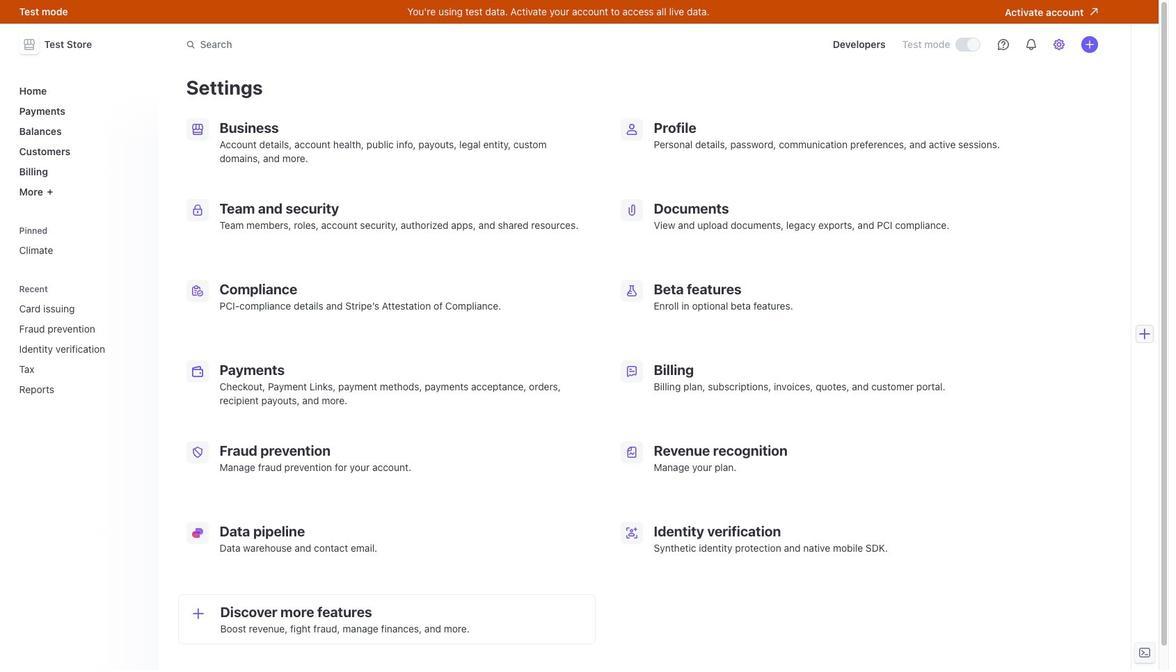 Task type: describe. For each thing, give the bounding box(es) containing it.
notifications image
[[1026, 39, 1037, 50]]

help image
[[998, 39, 1009, 50]]

core navigation links element
[[14, 79, 150, 203]]

edit pins image
[[136, 227, 144, 235]]

1 recent element from the top
[[14, 279, 150, 401]]



Task type: locate. For each thing, give the bounding box(es) containing it.
Search text field
[[178, 32, 570, 57]]

clear history image
[[136, 285, 144, 293]]

None search field
[[178, 32, 570, 57]]

pinned element
[[14, 221, 150, 262]]

recent element
[[14, 279, 150, 401], [14, 297, 150, 401]]

settings image
[[1053, 39, 1065, 50]]

2 recent element from the top
[[14, 297, 150, 401]]

Test mode checkbox
[[956, 38, 980, 51]]



Task type: vqa. For each thing, say whether or not it's contained in the screenshot.
test mode
no



